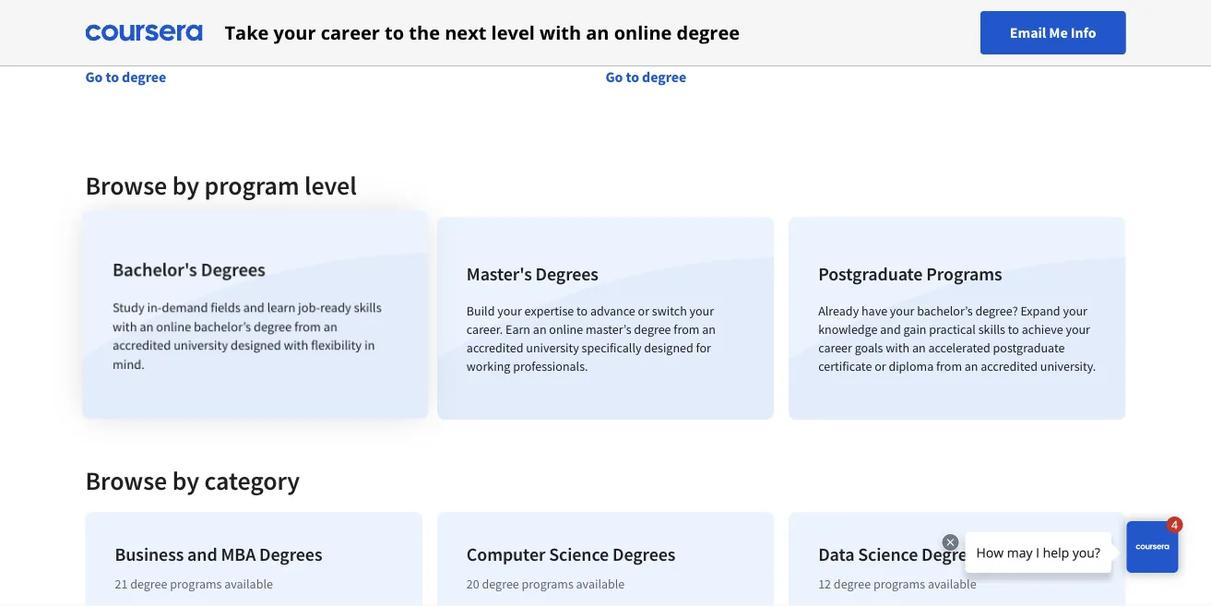 Task type: describe. For each thing, give the bounding box(es) containing it.
or inside the already have your bachelor's degree? expand your knowledge and gain practical skills to achieve your career goals with an accelerated postgraduate certificate or diploma from an accredited university.
[[875, 358, 886, 375]]

from for master's degrees
[[674, 321, 700, 338]]

with inside the already have your bachelor's degree? expand your knowledge and gain practical skills to achieve your career goals with an accelerated postgraduate certificate or diploma from an accredited university.
[[886, 339, 910, 356]]

degree inside study in-demand fields and learn job-ready skills with an online bachelor's degree from an accredited university designed with flexibility in mind.
[[253, 320, 290, 336]]

business and mba degrees
[[115, 543, 322, 566]]

and inside list
[[187, 543, 217, 566]]

have
[[862, 303, 887, 319]]

application due december 1, 2023
[[606, 33, 788, 50]]

degree right 20
[[482, 576, 519, 592]]

master's
[[586, 321, 631, 338]]

skills inside the already have your bachelor's degree? expand your knowledge and gain practical skills to achieve your career goals with an accelerated postgraduate certificate or diploma from an accredited university.
[[978, 321, 1005, 338]]

working
[[467, 358, 510, 375]]

mind.
[[114, 357, 146, 374]]

bachelor's
[[114, 260, 197, 284]]

accelerated
[[928, 339, 990, 356]]

skills inside study in-demand fields and learn job-ready skills with an online bachelor's degree from an accredited university designed with flexibility in mind.
[[352, 301, 379, 318]]

degree right 12
[[834, 576, 871, 592]]

build
[[467, 303, 495, 319]]

study
[[114, 301, 145, 318]]

your right the expand at the right
[[1063, 303, 1088, 319]]

bachelor's degrees list
[[78, 209, 1133, 427]]

designed inside build your expertise to advance or switch your career. earn an online master's degree from an accredited university specifically designed for working professionals.
[[644, 339, 693, 356]]

expand
[[1021, 303, 1060, 319]]

your up earn
[[497, 303, 522, 319]]

business
[[115, 543, 184, 566]]

browse for browse by program level
[[85, 169, 167, 202]]

diploma
[[889, 358, 934, 375]]

list containing business and mba degrees
[[78, 505, 1133, 606]]

and inside the already have your bachelor's degree? expand your knowledge and gain practical skills to achieve your career goals with an accelerated postgraduate certificate or diploma from an accredited university.
[[880, 321, 901, 338]]

postgraduate
[[993, 339, 1065, 356]]

bachelor's inside study in-demand fields and learn job-ready skills with an online bachelor's degree from an accredited university designed with flexibility in mind.
[[194, 320, 250, 336]]

available for computer science degrees
[[576, 576, 625, 592]]

accredited for master's degrees
[[467, 339, 523, 356]]

category
[[204, 464, 300, 497]]

20
[[467, 576, 479, 592]]

mba
[[221, 543, 256, 566]]

0 vertical spatial level
[[491, 20, 535, 45]]

programs for business
[[170, 576, 222, 592]]

2023
[[763, 33, 788, 50]]

in
[[362, 338, 372, 355]]

already
[[818, 303, 859, 319]]

from for bachelor's degrees
[[293, 320, 319, 336]]

12
[[818, 576, 831, 592]]

specifically
[[582, 339, 642, 356]]

email me info
[[1010, 24, 1096, 42]]

to left the on the top left of the page
[[385, 20, 404, 45]]

accredited for bachelor's degrees
[[114, 338, 171, 355]]

science for data
[[858, 543, 918, 566]]

application for application due december 1, 2023
[[606, 33, 667, 50]]

the
[[409, 20, 440, 45]]

go to degree for application due february 1, 2024
[[85, 67, 166, 86]]

by for category
[[172, 464, 199, 497]]

browse by program level
[[85, 169, 357, 202]]

certificate
[[818, 358, 872, 375]]

your right switch
[[690, 303, 714, 319]]

ready
[[318, 301, 349, 318]]

2 horizontal spatial online
[[614, 20, 672, 45]]

your up gain
[[890, 303, 915, 319]]

designed inside study in-demand fields and learn job-ready skills with an online bachelor's degree from an accredited university designed with flexibility in mind.
[[230, 338, 280, 355]]

to down application due december 1, 2023
[[626, 67, 639, 86]]

from inside the already have your bachelor's degree? expand your knowledge and gain practical skills to achieve your career goals with an accelerated postgraduate certificate or diploma from an accredited university.
[[936, 358, 962, 375]]

go for application due february 1, 2024
[[85, 67, 103, 86]]

available for business and mba degrees
[[224, 576, 273, 592]]

email
[[1010, 24, 1046, 42]]

2024
[[236, 33, 262, 50]]

your right 2024
[[274, 20, 316, 45]]

learn
[[266, 301, 294, 318]]

accredited inside the already have your bachelor's degree? expand your knowledge and gain practical skills to achieve your career goals with an accelerated postgraduate certificate or diploma from an accredited university.
[[981, 358, 1038, 375]]

advance
[[590, 303, 635, 319]]

degree left 2023
[[677, 20, 740, 45]]

career inside the already have your bachelor's degree? expand your knowledge and gain practical skills to achieve your career goals with an accelerated postgraduate certificate or diploma from an accredited university.
[[818, 339, 852, 356]]

available for data science degrees
[[928, 576, 976, 592]]

degree down coursera image
[[122, 67, 166, 86]]

21
[[115, 576, 128, 592]]

already have your bachelor's degree? expand your knowledge and gain practical skills to achieve your career goals with an accelerated postgraduate certificate or diploma from an accredited university.
[[818, 303, 1096, 375]]

0 horizontal spatial level
[[304, 169, 357, 202]]



Task type: vqa. For each thing, say whether or not it's contained in the screenshot.
with within the Already Have Your Bachelor'S Degree? Expand Your Knowledge And Gain Practical Skills To Achieve Your Career Goals With An Accelerated Postgraduate Certificate Or Diploma From An Accredited University.
yes



Task type: locate. For each thing, give the bounding box(es) containing it.
job-
[[297, 301, 318, 318]]

university inside study in-demand fields and learn job-ready skills with an online bachelor's degree from an accredited university designed with flexibility in mind.
[[174, 338, 228, 355]]

program
[[204, 169, 299, 202]]

browse up business on the bottom
[[85, 464, 167, 497]]

available down mba
[[224, 576, 273, 592]]

online
[[614, 20, 672, 45], [157, 320, 191, 336], [549, 321, 583, 338]]

1 horizontal spatial level
[[491, 20, 535, 45]]

computer science degrees
[[467, 543, 676, 566]]

online inside build your expertise to advance or switch your career. earn an online master's degree from an accredited university specifically designed for working professionals.
[[549, 321, 583, 338]]

2 vertical spatial and
[[187, 543, 217, 566]]

skills right ready
[[352, 301, 379, 318]]

12 degree programs available
[[818, 576, 976, 592]]

accredited
[[114, 338, 171, 355], [467, 339, 523, 356], [981, 358, 1038, 375]]

0 horizontal spatial career
[[321, 20, 380, 45]]

0 horizontal spatial available
[[224, 576, 273, 592]]

1 horizontal spatial science
[[858, 543, 918, 566]]

accredited up the working
[[467, 339, 523, 356]]

level right the next
[[491, 20, 535, 45]]

0 horizontal spatial science
[[549, 543, 609, 566]]

from down job-
[[293, 320, 319, 336]]

to up postgraduate
[[1008, 321, 1019, 338]]

0 horizontal spatial 1,
[[224, 33, 233, 50]]

data
[[818, 543, 855, 566]]

level
[[491, 20, 535, 45], [304, 169, 357, 202]]

2 horizontal spatial available
[[928, 576, 976, 592]]

1 horizontal spatial university
[[526, 339, 579, 356]]

1 horizontal spatial bachelor's
[[917, 303, 973, 319]]

2 horizontal spatial accredited
[[981, 358, 1038, 375]]

by left category
[[172, 464, 199, 497]]

1 go to degree from the left
[[85, 67, 166, 86]]

1 horizontal spatial 1,
[[751, 33, 760, 50]]

browse up bachelor's
[[85, 169, 167, 202]]

go to degree down coursera image
[[85, 67, 166, 86]]

2 go to degree from the left
[[606, 67, 686, 86]]

study in-demand fields and learn job-ready skills with an online bachelor's degree from an accredited university designed with flexibility in mind.
[[114, 301, 379, 374]]

2 horizontal spatial and
[[880, 321, 901, 338]]

1 horizontal spatial accredited
[[467, 339, 523, 356]]

designed
[[230, 338, 280, 355], [644, 339, 693, 356]]

available down data science degrees
[[928, 576, 976, 592]]

1 by from the top
[[172, 169, 199, 202]]

0 horizontal spatial university
[[174, 338, 228, 355]]

1 vertical spatial skills
[[978, 321, 1005, 338]]

1 vertical spatial level
[[304, 169, 357, 202]]

1 horizontal spatial or
[[875, 358, 886, 375]]

available
[[224, 576, 273, 592], [576, 576, 625, 592], [928, 576, 976, 592]]

university for bachelor's
[[174, 338, 228, 355]]

degree
[[677, 20, 740, 45], [122, 67, 166, 86], [642, 67, 686, 86], [253, 320, 290, 336], [634, 321, 671, 338], [130, 576, 167, 592], [482, 576, 519, 592], [834, 576, 871, 592]]

1 browse from the top
[[85, 169, 167, 202]]

1 horizontal spatial go to degree
[[606, 67, 686, 86]]

university for master's
[[526, 339, 579, 356]]

february
[[173, 33, 221, 50]]

with
[[540, 20, 581, 45], [114, 320, 138, 336], [283, 338, 307, 355], [886, 339, 910, 356]]

2 browse from the top
[[85, 464, 167, 497]]

0 horizontal spatial online
[[157, 320, 191, 336]]

application left february
[[85, 33, 147, 50]]

available down computer science degrees
[[576, 576, 625, 592]]

1 horizontal spatial skills
[[978, 321, 1005, 338]]

1, left 2024
[[224, 33, 233, 50]]

from down accelerated
[[936, 358, 962, 375]]

science up 12 degree programs available
[[858, 543, 918, 566]]

university inside build your expertise to advance or switch your career. earn an online master's degree from an accredited university specifically designed for working professionals.
[[526, 339, 579, 356]]

1, for february
[[224, 33, 233, 50]]

for
[[696, 339, 711, 356]]

next
[[445, 20, 487, 45]]

due
[[149, 33, 170, 50], [670, 33, 690, 50]]

0 horizontal spatial go to degree
[[85, 67, 166, 86]]

university
[[174, 338, 228, 355], [526, 339, 579, 356]]

goals
[[855, 339, 883, 356]]

0 horizontal spatial or
[[638, 303, 649, 319]]

online down demand
[[157, 320, 191, 336]]

or left switch
[[638, 303, 649, 319]]

online for bachelor's degrees
[[157, 320, 191, 336]]

programs down business and mba degrees
[[170, 576, 222, 592]]

degree inside build your expertise to advance or switch your career. earn an online master's degree from an accredited university specifically designed for working professionals.
[[634, 321, 671, 338]]

application due february 1, 2024
[[85, 33, 262, 50]]

accredited down postgraduate
[[981, 358, 1038, 375]]

0 vertical spatial and
[[243, 301, 264, 318]]

to down coursera image
[[106, 67, 119, 86]]

university down demand
[[174, 338, 228, 355]]

1 due from the left
[[149, 33, 170, 50]]

online left december
[[614, 20, 672, 45]]

from
[[293, 320, 319, 336], [674, 321, 700, 338], [936, 358, 962, 375]]

degrees
[[201, 260, 265, 284], [536, 262, 599, 285], [259, 543, 322, 566], [612, 543, 676, 566], [922, 543, 985, 566]]

2 application from the left
[[606, 33, 667, 50]]

1 science from the left
[[549, 543, 609, 566]]

computer
[[467, 543, 545, 566]]

career up certificate on the bottom of the page
[[818, 339, 852, 356]]

accredited inside build your expertise to advance or switch your career. earn an online master's degree from an accredited university specifically designed for working professionals.
[[467, 339, 523, 356]]

0 horizontal spatial skills
[[352, 301, 379, 318]]

and inside study in-demand fields and learn job-ready skills with an online bachelor's degree from an accredited university designed with flexibility in mind.
[[243, 301, 264, 318]]

me
[[1049, 24, 1068, 42]]

expertise
[[524, 303, 574, 319]]

0 horizontal spatial programs
[[170, 576, 222, 592]]

flexibility
[[309, 338, 359, 355]]

december
[[693, 33, 748, 50]]

browse for browse by category
[[85, 464, 167, 497]]

go down application due december 1, 2023
[[606, 67, 623, 86]]

switch
[[652, 303, 687, 319]]

degree down switch
[[634, 321, 671, 338]]

professionals.
[[513, 358, 588, 375]]

postgraduate
[[818, 262, 923, 285]]

1 horizontal spatial programs
[[522, 576, 574, 592]]

online for master's degrees
[[549, 321, 583, 338]]

go down coursera image
[[85, 67, 103, 86]]

2 go from the left
[[606, 67, 623, 86]]

1 go from the left
[[85, 67, 103, 86]]

to left advance
[[577, 303, 588, 319]]

0 horizontal spatial due
[[149, 33, 170, 50]]

and down have
[[880, 321, 901, 338]]

from inside build your expertise to advance or switch your career. earn an online master's degree from an accredited university specifically designed for working professionals.
[[674, 321, 700, 338]]

bachelor's down fields
[[194, 320, 250, 336]]

0 vertical spatial or
[[638, 303, 649, 319]]

0 horizontal spatial from
[[293, 320, 319, 336]]

2 by from the top
[[172, 464, 199, 497]]

email me info button
[[980, 11, 1126, 54]]

application for application due february 1, 2024
[[85, 33, 147, 50]]

science
[[549, 543, 609, 566], [858, 543, 918, 566]]

go to degree for application due december 1, 2023
[[606, 67, 686, 86]]

due left february
[[149, 33, 170, 50]]

bachelor's degrees
[[114, 260, 265, 284]]

an
[[586, 20, 609, 45], [141, 320, 154, 336], [322, 320, 335, 336], [533, 321, 547, 338], [702, 321, 716, 338], [912, 339, 926, 356], [965, 358, 978, 375]]

application left december
[[606, 33, 667, 50]]

2 programs from the left
[[522, 576, 574, 592]]

3 available from the left
[[928, 576, 976, 592]]

0 horizontal spatial go
[[85, 67, 103, 86]]

science up 20 degree programs available
[[549, 543, 609, 566]]

programs
[[926, 262, 1002, 285]]

career left the on the top left of the page
[[321, 20, 380, 45]]

to inside the already have your bachelor's degree? expand your knowledge and gain practical skills to achieve your career goals with an accelerated postgraduate certificate or diploma from an accredited university.
[[1008, 321, 1019, 338]]

1 horizontal spatial due
[[670, 33, 690, 50]]

take
[[225, 20, 269, 45]]

degree down application due december 1, 2023
[[642, 67, 686, 86]]

by for program
[[172, 169, 199, 202]]

1 1, from the left
[[224, 33, 233, 50]]

and left learn
[[243, 301, 264, 318]]

2 horizontal spatial from
[[936, 358, 962, 375]]

university.
[[1040, 358, 1096, 375]]

0 horizontal spatial bachelor's
[[194, 320, 250, 336]]

list
[[78, 505, 1133, 606]]

1, left 2023
[[751, 33, 760, 50]]

level right program
[[304, 169, 357, 202]]

bachelor's up practical
[[917, 303, 973, 319]]

programs for data
[[873, 576, 925, 592]]

degree down learn
[[253, 320, 290, 336]]

20 degree programs available
[[467, 576, 625, 592]]

0 horizontal spatial application
[[85, 33, 147, 50]]

1 vertical spatial and
[[880, 321, 901, 338]]

1 horizontal spatial application
[[606, 33, 667, 50]]

by left program
[[172, 169, 199, 202]]

from inside study in-demand fields and learn job-ready skills with an online bachelor's degree from an accredited university designed with flexibility in mind.
[[293, 320, 319, 336]]

online down expertise
[[549, 321, 583, 338]]

1 programs from the left
[[170, 576, 222, 592]]

earn
[[506, 321, 530, 338]]

1,
[[224, 33, 233, 50], [751, 33, 760, 50]]

3 programs from the left
[[873, 576, 925, 592]]

0 horizontal spatial and
[[187, 543, 217, 566]]

1 horizontal spatial from
[[674, 321, 700, 338]]

to inside build your expertise to advance or switch your career. earn an online master's degree from an accredited university specifically designed for working professionals.
[[577, 303, 588, 319]]

and up 21 degree programs available
[[187, 543, 217, 566]]

programs
[[170, 576, 222, 592], [522, 576, 574, 592], [873, 576, 925, 592]]

programs down data science degrees
[[873, 576, 925, 592]]

1 vertical spatial career
[[818, 339, 852, 356]]

1 vertical spatial browse
[[85, 464, 167, 497]]

fields
[[211, 301, 240, 318]]

0 vertical spatial career
[[321, 20, 380, 45]]

take your career to the next level with an online degree
[[225, 20, 740, 45]]

browse by category
[[85, 464, 300, 497]]

coursera image
[[85, 18, 202, 48]]

1 horizontal spatial and
[[243, 301, 264, 318]]

2 available from the left
[[576, 576, 625, 592]]

2 horizontal spatial programs
[[873, 576, 925, 592]]

1, for december
[[751, 33, 760, 50]]

go to degree
[[85, 67, 166, 86], [606, 67, 686, 86]]

university up professionals.
[[526, 339, 579, 356]]

info
[[1071, 24, 1096, 42]]

accredited inside study in-demand fields and learn job-ready skills with an online bachelor's degree from an accredited university designed with flexibility in mind.
[[114, 338, 171, 355]]

1 application from the left
[[85, 33, 147, 50]]

0 horizontal spatial designed
[[230, 338, 280, 355]]

designed left "for"
[[644, 339, 693, 356]]

to
[[385, 20, 404, 45], [106, 67, 119, 86], [626, 67, 639, 86], [577, 303, 588, 319], [1008, 321, 1019, 338]]

practical
[[929, 321, 976, 338]]

career
[[321, 20, 380, 45], [818, 339, 852, 356]]

2 science from the left
[[858, 543, 918, 566]]

career.
[[467, 321, 503, 338]]

skills down degree?
[[978, 321, 1005, 338]]

browse
[[85, 169, 167, 202], [85, 464, 167, 497]]

online inside study in-demand fields and learn job-ready skills with an online bachelor's degree from an accredited university designed with flexibility in mind.
[[157, 320, 191, 336]]

bachelor's
[[917, 303, 973, 319], [194, 320, 250, 336]]

programs for computer
[[522, 576, 574, 592]]

accredited up "mind."
[[114, 338, 171, 355]]

0 horizontal spatial accredited
[[114, 338, 171, 355]]

your
[[274, 20, 316, 45], [497, 303, 522, 319], [690, 303, 714, 319], [890, 303, 915, 319], [1063, 303, 1088, 319], [1066, 321, 1090, 338]]

1 available from the left
[[224, 576, 273, 592]]

in-
[[148, 301, 162, 318]]

1 horizontal spatial available
[[576, 576, 625, 592]]

degree right "21"
[[130, 576, 167, 592]]

due for february
[[149, 33, 170, 50]]

0 vertical spatial by
[[172, 169, 199, 202]]

build your expertise to advance or switch your career. earn an online master's degree from an accredited university specifically designed for working professionals.
[[467, 303, 716, 375]]

or inside build your expertise to advance or switch your career. earn an online master's degree from an accredited university specifically designed for working professionals.
[[638, 303, 649, 319]]

21 degree programs available
[[115, 576, 273, 592]]

degree?
[[975, 303, 1018, 319]]

science for computer
[[549, 543, 609, 566]]

1 horizontal spatial online
[[549, 321, 583, 338]]

data science degrees
[[818, 543, 985, 566]]

gain
[[904, 321, 927, 338]]

programs down computer science degrees
[[522, 576, 574, 592]]

go
[[85, 67, 103, 86], [606, 67, 623, 86]]

1 vertical spatial by
[[172, 464, 199, 497]]

due for december
[[670, 33, 690, 50]]

achieve
[[1022, 321, 1063, 338]]

go for application due december 1, 2023
[[606, 67, 623, 86]]

1 vertical spatial or
[[875, 358, 886, 375]]

bachelor's inside the already have your bachelor's degree? expand your knowledge and gain practical skills to achieve your career goals with an accelerated postgraduate certificate or diploma from an accredited university.
[[917, 303, 973, 319]]

1 horizontal spatial designed
[[644, 339, 693, 356]]

from up "for"
[[674, 321, 700, 338]]

demand
[[162, 301, 208, 318]]

go to degree down application due december 1, 2023
[[606, 67, 686, 86]]

2 1, from the left
[[751, 33, 760, 50]]

postgraduate programs
[[818, 262, 1002, 285]]

your right the achieve
[[1066, 321, 1090, 338]]

by
[[172, 169, 199, 202], [172, 464, 199, 497]]

2 due from the left
[[670, 33, 690, 50]]

application
[[85, 33, 147, 50], [606, 33, 667, 50]]

master's degrees
[[467, 262, 599, 285]]

due left december
[[670, 33, 690, 50]]

0 vertical spatial skills
[[352, 301, 379, 318]]

0 vertical spatial browse
[[85, 169, 167, 202]]

and
[[243, 301, 264, 318], [880, 321, 901, 338], [187, 543, 217, 566]]

designed down learn
[[230, 338, 280, 355]]

1 horizontal spatial go
[[606, 67, 623, 86]]

skills
[[352, 301, 379, 318], [978, 321, 1005, 338]]

master's
[[467, 262, 532, 285]]

1 horizontal spatial career
[[818, 339, 852, 356]]

or down goals
[[875, 358, 886, 375]]

knowledge
[[818, 321, 878, 338]]



